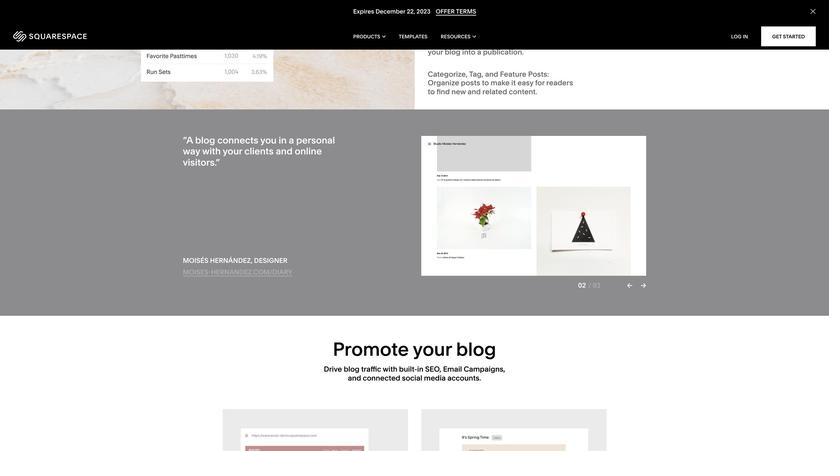 Task type: vqa. For each thing, say whether or not it's contained in the screenshot.
02 / 03
yes



Task type: locate. For each thing, give the bounding box(es) containing it.
hernandez.com/diary
[[211, 269, 293, 277]]

2 horizontal spatial with
[[489, 30, 503, 39]]

drive blog traffic with built-in seo, email campaigns, and connected social media accounts.
[[324, 365, 506, 383]]

moisés
[[183, 257, 209, 265]]

moises-hernandez.com/diary
[[183, 269, 293, 277]]

a right into
[[477, 48, 482, 57]]

0 horizontal spatial posts
[[440, 39, 460, 48]]

blog right drive
[[344, 365, 360, 374]]

02 / 03
[[579, 282, 601, 290]]

and right new
[[468, 87, 481, 96]]

and
[[585, 30, 598, 39], [485, 70, 499, 79], [468, 87, 481, 96], [276, 146, 293, 157], [348, 374, 361, 383]]

a right on
[[505, 39, 509, 48]]

blog down resources
[[445, 48, 461, 57]]

connects
[[217, 135, 259, 146]]

your left clients
[[223, 146, 242, 157]]

with
[[489, 30, 503, 39], [202, 146, 221, 157], [383, 365, 398, 374]]

0 vertical spatial your
[[428, 48, 443, 57]]

started
[[783, 33, 805, 40]]

1 vertical spatial posts
[[461, 79, 481, 88]]

to
[[461, 39, 468, 48], [563, 39, 570, 48], [482, 79, 489, 88], [428, 87, 435, 96]]

permissions
[[541, 30, 583, 39]]

posts left related
[[461, 79, 481, 88]]

1 vertical spatial with
[[202, 146, 221, 157]]

turn
[[572, 39, 586, 48]]

03
[[593, 282, 601, 290]]

and inside '"a blog connects you in a personal way with your clients and online visitors."'
[[276, 146, 293, 157]]

categorize, tag, and feature posts: organize posts to make it easy for readers to find new and  related content.
[[428, 70, 574, 96]]

connected
[[363, 374, 401, 383]]

set
[[428, 39, 439, 48]]

with up publication.
[[489, 30, 503, 39]]

with left built-
[[383, 365, 398, 374]]

0 horizontal spatial a
[[289, 135, 294, 146]]

0 horizontal spatial in
[[279, 135, 287, 146]]

0 horizontal spatial with
[[202, 146, 221, 157]]

posts
[[440, 39, 460, 48], [461, 79, 481, 88]]

to left turn
[[563, 39, 570, 48]]

"a
[[183, 135, 193, 146]]

campaigns,
[[464, 365, 506, 374]]

blog
[[445, 48, 461, 57], [195, 135, 215, 146], [456, 339, 497, 361], [344, 365, 360, 374]]

tag,
[[469, 70, 484, 79]]

offer terms
[[436, 8, 476, 15]]

get
[[773, 33, 782, 40]]

moises-
[[183, 269, 211, 277]]

blog inside add contributors with individual permissions and set posts to go live on a particular date to turn your blog into a publication.
[[445, 48, 461, 57]]

1 horizontal spatial posts
[[461, 79, 481, 88]]

posts inside add contributors with individual permissions and set posts to go live on a particular date to turn your blog into a publication.
[[440, 39, 460, 48]]

a
[[505, 39, 509, 48], [477, 48, 482, 57], [289, 135, 294, 146]]

beach sand background image
[[0, 0, 415, 110]]

way
[[183, 146, 200, 157]]

built-
[[399, 365, 417, 374]]

in
[[743, 33, 749, 40]]

templates link
[[399, 23, 428, 50]]

contributors
[[444, 30, 487, 39]]

and left traffic
[[348, 374, 361, 383]]

december
[[376, 8, 406, 15]]

posts right set
[[440, 39, 460, 48]]

for
[[536, 79, 545, 88]]

go
[[470, 39, 479, 48]]

1 vertical spatial your
[[223, 146, 242, 157]]

0 vertical spatial with
[[489, 30, 503, 39]]

1 horizontal spatial with
[[383, 365, 398, 374]]

/
[[589, 282, 592, 290]]

to left go
[[461, 39, 468, 48]]

2 vertical spatial with
[[383, 365, 398, 374]]

blog right "a
[[195, 135, 215, 146]]

get started
[[773, 33, 805, 40]]

and left 'online'
[[276, 146, 293, 157]]

your inside '"a blog connects you in a personal way with your clients and online visitors."'
[[223, 146, 242, 157]]

squarespace logo image
[[13, 31, 87, 42]]

to left make
[[482, 79, 489, 88]]

templates
[[399, 33, 428, 40]]

your inside add contributors with individual permissions and set posts to go live on a particular date to turn your blog into a publication.
[[428, 48, 443, 57]]

your up seo, on the bottom right
[[413, 339, 452, 361]]

track analytics image
[[141, 0, 274, 82]]

in
[[279, 135, 287, 146], [417, 365, 424, 374]]

to left the find
[[428, 87, 435, 96]]

0 vertical spatial posts
[[440, 39, 460, 48]]

and inside add contributors with individual permissions and set posts to go live on a particular date to turn your blog into a publication.
[[585, 30, 598, 39]]

your
[[428, 48, 443, 57], [223, 146, 242, 157], [413, 339, 452, 361]]

a left 'online'
[[289, 135, 294, 146]]

moises-hernandez.com/diary link
[[183, 269, 293, 277]]

2 horizontal spatial a
[[505, 39, 509, 48]]

promote
[[333, 339, 409, 361]]

0 vertical spatial in
[[279, 135, 287, 146]]

your down add
[[428, 48, 443, 57]]

and right permissions
[[585, 30, 598, 39]]

particular
[[511, 39, 544, 48]]

with right way
[[202, 146, 221, 157]]

publication.
[[483, 48, 524, 57]]

1 vertical spatial in
[[417, 365, 424, 374]]

in left seo, on the bottom right
[[417, 365, 424, 374]]

02
[[579, 282, 586, 290]]

content.
[[509, 87, 538, 96]]

and right tag,
[[485, 70, 499, 79]]

in right you
[[279, 135, 287, 146]]

feature
[[500, 70, 527, 79]]

you
[[261, 135, 277, 146]]

1 horizontal spatial in
[[417, 365, 424, 374]]



Task type: describe. For each thing, give the bounding box(es) containing it.
live
[[481, 39, 493, 48]]

resources
[[441, 33, 471, 40]]

media
[[424, 374, 446, 383]]

2023
[[417, 8, 431, 15]]

easy
[[518, 79, 534, 88]]

seo,
[[425, 365, 442, 374]]

with inside add contributors with individual permissions and set posts to go live on a particular date to turn your blog into a publication.
[[489, 30, 503, 39]]

→ button
[[641, 282, 647, 290]]

expires
[[353, 8, 374, 15]]

hernández,
[[210, 257, 253, 265]]

←
[[627, 282, 633, 290]]

get started link
[[762, 26, 816, 46]]

add
[[428, 30, 443, 39]]

blog up campaigns,
[[456, 339, 497, 361]]

1 horizontal spatial a
[[477, 48, 482, 57]]

find
[[437, 87, 450, 96]]

email design image
[[421, 410, 607, 452]]

accounts.
[[448, 374, 481, 383]]

visitors."
[[183, 157, 220, 168]]

social
[[402, 374, 423, 383]]

→
[[641, 282, 647, 290]]

offer terms link
[[436, 8, 476, 16]]

a inside '"a blog connects you in a personal way with your clients and online visitors."'
[[289, 135, 294, 146]]

with inside drive blog traffic with built-in seo, email campaigns, and connected social media accounts.
[[383, 365, 398, 374]]

related
[[483, 87, 507, 96]]

new
[[452, 87, 466, 96]]

← button
[[627, 282, 633, 290]]

2 vertical spatial your
[[413, 339, 452, 361]]

promote your blog
[[333, 339, 497, 361]]

offer
[[436, 8, 455, 15]]

in inside drive blog traffic with built-in seo, email campaigns, and connected social media accounts.
[[417, 365, 424, 374]]

in inside '"a blog connects you in a personal way with your clients and online visitors."'
[[279, 135, 287, 146]]

blog inside '"a blog connects you in a personal way with your clients and online visitors."'
[[195, 135, 215, 146]]

22,
[[407, 8, 415, 15]]

expires december 22, 2023
[[353, 8, 431, 15]]

personal
[[296, 135, 335, 146]]

designer
[[254, 257, 288, 265]]

seo ui image
[[223, 410, 408, 452]]

online
[[295, 146, 322, 157]]

and inside drive blog traffic with built-in seo, email campaigns, and connected social media accounts.
[[348, 374, 361, 383]]

"a blog connects you in a personal way with your clients and online visitors."
[[183, 135, 335, 168]]

blog inside drive blog traffic with built-in seo, email campaigns, and connected social media accounts.
[[344, 365, 360, 374]]

resources button
[[441, 23, 476, 50]]

date
[[546, 39, 562, 48]]

on
[[495, 39, 504, 48]]

it
[[512, 79, 516, 88]]

squarespace logo link
[[13, 31, 174, 42]]

log             in
[[732, 33, 749, 40]]

terms
[[456, 8, 476, 15]]

posts:
[[529, 70, 549, 79]]

into
[[463, 48, 476, 57]]

products
[[353, 33, 381, 40]]

readers
[[547, 79, 574, 88]]

log             in link
[[732, 33, 749, 40]]

categorize,
[[428, 70, 468, 79]]

products button
[[353, 23, 386, 50]]

traffic
[[361, 365, 381, 374]]

moisés's site preview image
[[421, 136, 647, 276]]

make
[[491, 79, 510, 88]]

posts inside the categorize, tag, and feature posts: organize posts to make it easy for readers to find new and  related content.
[[461, 79, 481, 88]]

with inside '"a blog connects you in a personal way with your clients and online visitors."'
[[202, 146, 221, 157]]

drive
[[324, 365, 342, 374]]

add contributors with individual permissions and set posts to go live on a particular date to turn your blog into a publication.
[[428, 30, 598, 57]]

moisés hernández, designer
[[183, 257, 288, 265]]

email
[[443, 365, 462, 374]]

log
[[732, 33, 742, 40]]

organize
[[428, 79, 460, 88]]

clients
[[245, 146, 274, 157]]

individual
[[505, 30, 539, 39]]



